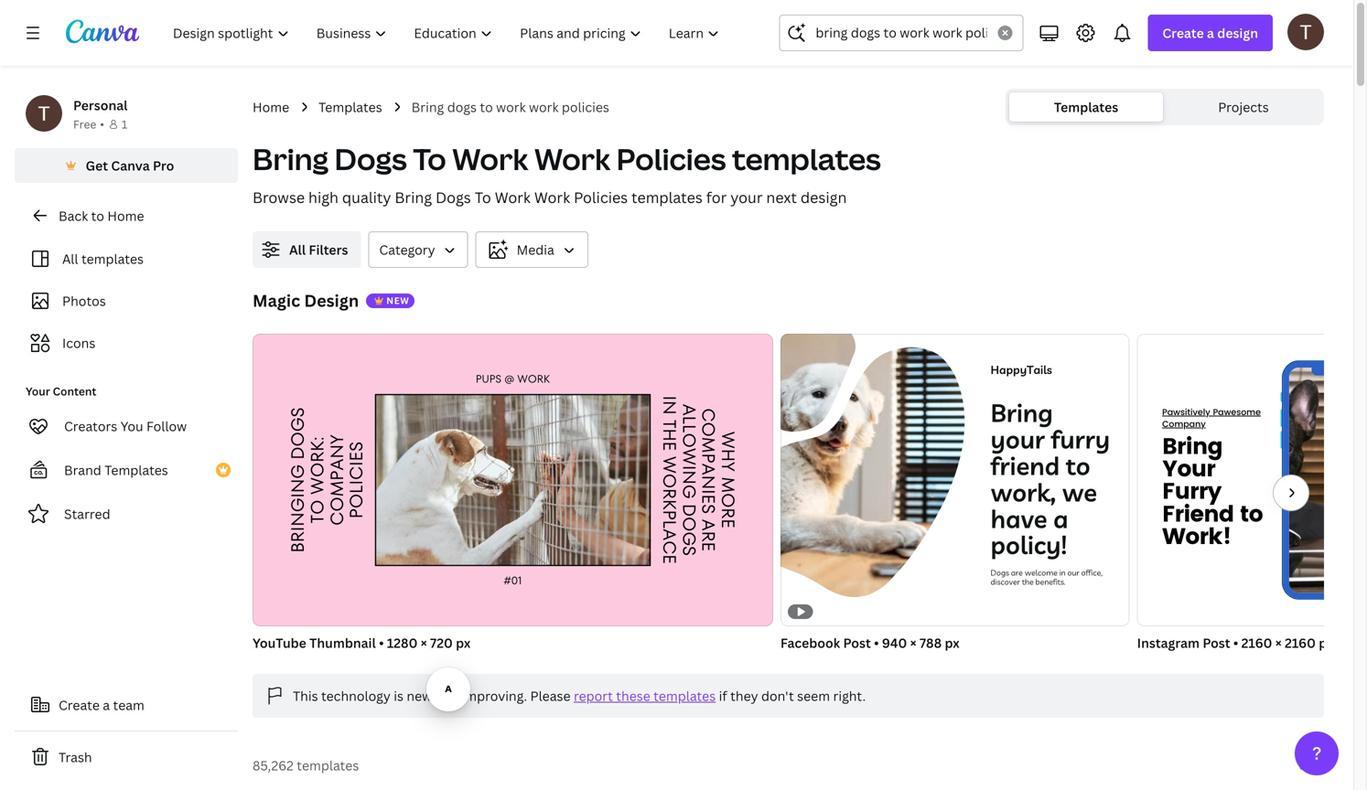 Task type: locate. For each thing, give the bounding box(es) containing it.
company
[[1162, 418, 1206, 432], [324, 435, 349, 526]]

all filters button
[[253, 232, 361, 268]]

post right instagram
[[1203, 635, 1231, 652]]

back to home link
[[15, 198, 238, 234]]

magic design
[[253, 290, 359, 312]]

1 vertical spatial w
[[657, 456, 682, 474]]

bring for dogs
[[412, 98, 444, 116]]

s down d at the bottom
[[677, 546, 702, 556]]

a up the projects link
[[1207, 24, 1214, 42]]

2 post from the left
[[1203, 635, 1231, 652]]

× inside youtube thumbnail • 1280 × 720 px group
[[421, 635, 427, 652]]

instagram post • 2160 × 2160 px
[[1137, 635, 1334, 652]]

0 vertical spatial to
[[413, 139, 446, 179]]

1 horizontal spatial company
[[1162, 418, 1206, 432]]

• right instagram
[[1234, 635, 1239, 652]]

None search field
[[779, 15, 1023, 51]]

1 horizontal spatial templates
[[319, 98, 382, 116]]

2 g from the top
[[677, 532, 702, 546]]

r up d at the bottom
[[657, 489, 682, 500]]

0 vertical spatial company
[[1162, 418, 1206, 432]]

• left 1280 at left
[[379, 635, 384, 652]]

1 horizontal spatial w
[[716, 432, 741, 449]]

all left filters
[[289, 241, 306, 259]]

p up c
[[657, 510, 682, 520]]

our
[[1068, 568, 1080, 578]]

templates
[[319, 98, 382, 116], [1054, 98, 1118, 116], [105, 462, 168, 479]]

h up m
[[716, 449, 741, 462]]

bring inside bring your furry friend to work!
[[1162, 429, 1223, 466]]

icons
[[62, 334, 95, 352]]

1 vertical spatial home
[[107, 207, 144, 225]]

0 horizontal spatial post
[[843, 635, 871, 652]]

to
[[480, 98, 493, 116], [91, 207, 104, 225], [1240, 497, 1263, 534], [305, 500, 330, 524]]

0 horizontal spatial create
[[59, 697, 100, 714]]

h
[[657, 429, 682, 442], [716, 449, 741, 462]]

templates link
[[319, 97, 382, 117]]

w up y
[[716, 432, 741, 449]]

for
[[706, 188, 727, 207]]

o
[[696, 422, 721, 437], [677, 433, 702, 448], [657, 474, 682, 489], [716, 493, 741, 508], [677, 517, 702, 532]]

create a team
[[59, 697, 144, 714]]

a left team
[[103, 697, 110, 714]]

1 horizontal spatial create
[[1163, 24, 1204, 42]]

youtube thumbnail • 1280 × 720 px group
[[253, 327, 773, 653]]

seem
[[797, 688, 830, 705]]

design left terry turtle image
[[1217, 24, 1258, 42]]

instagram
[[1137, 635, 1200, 652]]

1 post from the left
[[843, 635, 871, 652]]

create a design button
[[1148, 15, 1273, 51]]

a
[[1207, 24, 1214, 42], [696, 464, 721, 476], [696, 519, 721, 531], [657, 529, 682, 541], [103, 697, 110, 714]]

1 × from the left
[[421, 635, 427, 652]]

1 vertical spatial create
[[59, 697, 100, 714]]

policies for company
[[344, 442, 369, 519]]

to down work: at the bottom left of page
[[305, 500, 330, 524]]

1 2160 from the left
[[1242, 635, 1272, 652]]

0 vertical spatial home
[[253, 98, 289, 116]]

1 horizontal spatial post
[[1203, 635, 1231, 652]]

0 horizontal spatial h
[[657, 429, 682, 442]]

projects
[[1218, 98, 1269, 116]]

o down k
[[677, 517, 702, 532]]

all down the back
[[62, 250, 78, 268]]

post for instagram
[[1203, 635, 1231, 652]]

work right "@"
[[517, 372, 550, 387]]

0 horizontal spatial work
[[496, 98, 526, 116]]

templates inside brand templates link
[[105, 462, 168, 479]]

× inside instagram post • 2160 × 2160 px group
[[1276, 635, 1282, 652]]

1 horizontal spatial ×
[[910, 635, 917, 652]]

0 horizontal spatial your
[[26, 384, 50, 399]]

1 vertical spatial company
[[324, 435, 349, 526]]

2 × from the left
[[910, 635, 917, 652]]

office,
[[1081, 568, 1102, 578]]

facebook post • 940 × 788 px group
[[744, 317, 1130, 653]]

your up friend
[[1162, 452, 1215, 489]]

work left policies
[[529, 98, 559, 116]]

work down 'bring dogs to work work policies'
[[452, 139, 528, 179]]

category
[[379, 241, 435, 259]]

your
[[730, 188, 763, 207]]

bring down pawsitively
[[1162, 429, 1223, 466]]

bring up browse
[[253, 139, 329, 179]]

1 vertical spatial g
[[677, 532, 702, 546]]

• left 940
[[874, 635, 879, 652]]

1 horizontal spatial 2160
[[1285, 635, 1316, 652]]

a
[[677, 404, 702, 416]]

2 horizontal spatial px
[[1319, 635, 1334, 652]]

home up all templates link
[[107, 207, 144, 225]]

all templates link
[[26, 242, 227, 276]]

pups @ work
[[476, 372, 550, 387]]

home left 'templates' link
[[253, 98, 289, 116]]

policies up media button
[[574, 188, 628, 207]]

0 horizontal spatial 2160
[[1242, 635, 1272, 652]]

0 vertical spatial g
[[677, 485, 702, 499]]

policies inside bringing dogs to work: company policies
[[344, 442, 369, 519]]

0 horizontal spatial design
[[801, 188, 847, 207]]

n down 'w'
[[677, 471, 702, 485]]

0 horizontal spatial templates
[[105, 462, 168, 479]]

s down m
[[696, 504, 721, 514]]

1 vertical spatial s
[[677, 546, 702, 556]]

new
[[386, 295, 409, 307]]

to right friend
[[1240, 497, 1263, 534]]

a inside button
[[103, 697, 110, 714]]

× inside facebook post • 940 × 788 px group
[[910, 635, 917, 652]]

youtube
[[253, 635, 306, 652]]

g down d at the bottom
[[677, 532, 702, 546]]

3 px from the left
[[1319, 635, 1334, 652]]

instagram post • 2160 × 2160 px group
[[1132, 329, 1367, 653]]

dogs
[[447, 98, 477, 116]]

0 vertical spatial w
[[716, 432, 741, 449]]

2 vertical spatial i
[[696, 490, 721, 495]]

3 × from the left
[[1276, 635, 1282, 652]]

w h y m o r e c o m p a n i e s a r e a l l o w i n g d o g s i n t h e w o r k p l a c e
[[657, 396, 741, 565]]

dogs up 'bringing'
[[285, 408, 310, 460]]

1 horizontal spatial home
[[253, 98, 289, 116]]

dogs left are
[[991, 568, 1009, 578]]

1 px from the left
[[456, 635, 471, 652]]

1 vertical spatial your
[[1162, 452, 1215, 489]]

bringing
[[285, 465, 310, 553]]

•
[[100, 117, 104, 132], [379, 635, 384, 652], [874, 635, 879, 652], [1234, 635, 1239, 652]]

bring left dogs
[[412, 98, 444, 116]]

dogs up the quality
[[335, 139, 407, 179]]

n up t
[[657, 401, 682, 415]]

design right next
[[801, 188, 847, 207]]

p up m
[[696, 454, 721, 464]]

Search search field
[[816, 16, 987, 50]]

work right dogs
[[496, 98, 526, 116]]

post inside group
[[843, 635, 871, 652]]

policies right work: at the bottom left of page
[[344, 442, 369, 519]]

g up d at the bottom
[[677, 485, 702, 499]]

high
[[308, 188, 339, 207]]

1 vertical spatial h
[[716, 449, 741, 462]]

work
[[452, 139, 528, 179], [534, 139, 611, 179], [495, 188, 531, 207], [534, 188, 570, 207], [517, 372, 550, 387]]

company inside pawsitively pawesome company
[[1162, 418, 1206, 432]]

company right 'bringing'
[[324, 435, 349, 526]]

bring for your
[[1162, 429, 1223, 466]]

0 vertical spatial create
[[1163, 24, 1204, 42]]

welcome
[[1025, 568, 1058, 578]]

1 horizontal spatial work
[[529, 98, 559, 116]]

design
[[1217, 24, 1258, 42], [801, 188, 847, 207]]

2 px from the left
[[945, 635, 960, 652]]

• right free
[[100, 117, 104, 132]]

0 horizontal spatial px
[[456, 635, 471, 652]]

r down d at the bottom
[[696, 531, 721, 542]]

1280
[[387, 635, 418, 652]]

bring your furry friend to work!
[[1162, 429, 1263, 556]]

0 vertical spatial p
[[696, 454, 721, 464]]

all
[[289, 241, 306, 259], [62, 250, 78, 268]]

o down y
[[716, 493, 741, 508]]

• for instagram post • 2160 × 2160 px
[[1234, 635, 1239, 652]]

canva
[[111, 157, 150, 174]]

r down m
[[716, 508, 741, 519]]

0 vertical spatial policies
[[617, 139, 726, 179]]

2 vertical spatial policies
[[344, 442, 369, 519]]

0 horizontal spatial all
[[62, 250, 78, 268]]

your left content
[[26, 384, 50, 399]]

1 horizontal spatial design
[[1217, 24, 1258, 42]]

2 2160 from the left
[[1285, 635, 1316, 652]]

n
[[657, 401, 682, 415], [677, 471, 702, 485], [696, 476, 721, 490]]

0 vertical spatial your
[[26, 384, 50, 399]]

× for 2160
[[1276, 635, 1282, 652]]

720
[[430, 635, 453, 652]]

i up d at the bottom
[[696, 490, 721, 495]]

px
[[456, 635, 471, 652], [945, 635, 960, 652], [1319, 635, 1334, 652]]

l down a
[[677, 425, 702, 433]]

work
[[496, 98, 526, 116], [529, 98, 559, 116]]

0 vertical spatial h
[[657, 429, 682, 442]]

policies up for
[[617, 139, 726, 179]]

0 horizontal spatial to
[[413, 139, 446, 179]]

this technology is new and improving. please report these templates if they don't seem right.
[[293, 688, 866, 705]]

to inside bring your furry friend to work!
[[1240, 497, 1263, 534]]

facebook
[[781, 635, 840, 652]]

• for youtube thumbnail • 1280 × 720 px
[[379, 635, 384, 652]]

post
[[843, 635, 871, 652], [1203, 635, 1231, 652]]

the
[[1022, 577, 1034, 587]]

category button
[[368, 232, 468, 268]]

post for facebook
[[843, 635, 871, 652]]

work:
[[305, 437, 330, 495]]

0 vertical spatial i
[[657, 396, 682, 401]]

0 horizontal spatial p
[[657, 510, 682, 520]]

create
[[1163, 24, 1204, 42], [59, 697, 100, 714]]

bring right the quality
[[395, 188, 432, 207]]

2 horizontal spatial ×
[[1276, 635, 1282, 652]]

create inside dropdown button
[[1163, 24, 1204, 42]]

85,262
[[253, 757, 294, 775]]

• for facebook post • 940 × 788 px
[[874, 635, 879, 652]]

to right the back
[[91, 207, 104, 225]]

facebook post • 940 × 788 px
[[781, 635, 960, 652]]

× for 720
[[421, 635, 427, 652]]

starred
[[64, 506, 110, 523]]

i down m
[[677, 466, 702, 471]]

all inside button
[[289, 241, 306, 259]]

1 horizontal spatial px
[[945, 635, 960, 652]]

1 vertical spatial design
[[801, 188, 847, 207]]

bringing dogs to work: company policies
[[285, 408, 369, 553]]

post left 940
[[843, 635, 871, 652]]

brand templates link
[[15, 452, 238, 489]]

dogs
[[335, 139, 407, 179], [436, 188, 471, 207], [285, 408, 310, 460], [991, 568, 1009, 578]]

1
[[122, 117, 127, 132]]

terry turtle image
[[1288, 13, 1324, 50]]

0 vertical spatial r
[[657, 489, 682, 500]]

0 vertical spatial design
[[1217, 24, 1258, 42]]

i up a
[[657, 396, 682, 401]]

0 horizontal spatial w
[[657, 456, 682, 474]]

design inside dropdown button
[[1217, 24, 1258, 42]]

s
[[696, 504, 721, 514], [677, 546, 702, 556]]

h up 'w'
[[657, 429, 682, 442]]

work down policies
[[534, 139, 611, 179]]

a down k
[[657, 529, 682, 541]]

brand
[[64, 462, 101, 479]]

w up k
[[657, 456, 682, 474]]

px inside group
[[1319, 635, 1334, 652]]

l
[[677, 416, 702, 425], [677, 425, 702, 433], [657, 520, 682, 529]]

starred link
[[15, 496, 238, 533]]

t
[[657, 420, 682, 429]]

get canva pro button
[[15, 148, 238, 183]]

1 horizontal spatial all
[[289, 241, 306, 259]]

• inside group
[[1234, 635, 1239, 652]]

0 horizontal spatial ×
[[421, 635, 427, 652]]

post inside group
[[1203, 635, 1231, 652]]

w
[[677, 448, 702, 466]]

pawsitively
[[1162, 406, 1211, 420]]

a down m
[[696, 464, 721, 476]]

benefits.
[[1036, 577, 1066, 587]]

l up m
[[677, 416, 702, 425]]

0 horizontal spatial company
[[324, 435, 349, 526]]

0 horizontal spatial home
[[107, 207, 144, 225]]

templates up next
[[732, 139, 881, 179]]

bring dogs to work work policies
[[412, 98, 609, 116]]

templates
[[732, 139, 881, 179], [632, 188, 703, 207], [81, 250, 144, 268], [654, 688, 716, 705], [297, 757, 359, 775]]

1 horizontal spatial h
[[716, 449, 741, 462]]

1 horizontal spatial your
[[1162, 452, 1215, 489]]

company left pawesome
[[1162, 418, 1206, 432]]

create inside button
[[59, 697, 100, 714]]

1 horizontal spatial to
[[475, 188, 491, 207]]



Task type: describe. For each thing, give the bounding box(es) containing it.
design
[[304, 290, 359, 312]]

create for create a design
[[1163, 24, 1204, 42]]

dogs are welcome in our office, discover the benefits. group
[[744, 317, 1130, 627]]

report
[[574, 688, 613, 705]]

85,262 templates
[[253, 757, 359, 775]]

they
[[730, 688, 758, 705]]

to inside bringing dogs to work: company policies
[[305, 500, 330, 524]]

thumbnail
[[309, 635, 376, 652]]

in
[[1059, 568, 1066, 578]]

pups
[[476, 372, 502, 387]]

create a design
[[1163, 24, 1258, 42]]

l down k
[[657, 520, 682, 529]]

px for facebook post • 940 × 788 px
[[945, 635, 960, 652]]

788
[[920, 635, 942, 652]]

friend
[[1162, 497, 1234, 534]]

youtube thumbnail • 1280 × 720 px
[[253, 635, 471, 652]]

creators you follow
[[64, 418, 187, 435]]

technology
[[321, 688, 391, 705]]

a down d at the bottom
[[696, 519, 721, 531]]

templates left for
[[632, 188, 703, 207]]

pawesome
[[1213, 406, 1261, 420]]

work up media
[[534, 188, 570, 207]]

work!
[[1162, 519, 1231, 556]]

@
[[505, 372, 514, 387]]

templates up photos link
[[81, 250, 144, 268]]

furry
[[1162, 474, 1222, 511]]

dogs up the category button at the left of page
[[436, 188, 471, 207]]

2 work from the left
[[529, 98, 559, 116]]

please
[[530, 688, 571, 705]]

work up media button
[[495, 188, 531, 207]]

1 vertical spatial p
[[657, 510, 682, 520]]

creators
[[64, 418, 117, 435]]

media button
[[476, 232, 588, 268]]

back
[[59, 207, 88, 225]]

icons link
[[26, 326, 227, 361]]

photos link
[[26, 284, 227, 318]]

projects link
[[1167, 92, 1321, 122]]

your content
[[26, 384, 96, 399]]

1 work from the left
[[496, 98, 526, 116]]

create for create a team
[[59, 697, 100, 714]]

o up k
[[657, 474, 682, 489]]

media
[[517, 241, 554, 259]]

px for instagram post • 2160 × 2160 px
[[1319, 635, 1334, 652]]

o down t
[[677, 433, 702, 448]]

get
[[86, 157, 108, 174]]

personal
[[73, 97, 128, 114]]

photos
[[62, 292, 106, 310]]

k
[[657, 500, 682, 510]]

browse
[[253, 188, 305, 207]]

a inside dropdown button
[[1207, 24, 1214, 42]]

dogs inside dogs are welcome in our office, discover the benefits.
[[991, 568, 1009, 578]]

to right dogs
[[480, 98, 493, 116]]

content
[[53, 384, 96, 399]]

filters
[[309, 241, 348, 259]]

n down y
[[696, 476, 721, 490]]

bring dogs to work work policies templates browse high quality bring dogs to work work policies templates for your next design
[[253, 139, 881, 207]]

templates right 85,262
[[297, 757, 359, 775]]

1 vertical spatial to
[[475, 188, 491, 207]]

is
[[394, 688, 404, 705]]

create a team button
[[15, 687, 238, 724]]

all templates
[[62, 250, 144, 268]]

work inside group
[[517, 372, 550, 387]]

back to home
[[59, 207, 144, 225]]

pawsitively pawesome company
[[1162, 406, 1261, 432]]

design inside bring dogs to work work policies templates browse high quality bring dogs to work work policies templates for your next design
[[801, 188, 847, 207]]

2 horizontal spatial templates
[[1054, 98, 1118, 116]]

free
[[73, 117, 96, 132]]

creators you follow link
[[15, 408, 238, 445]]

new
[[407, 688, 432, 705]]

m
[[696, 437, 721, 454]]

d
[[677, 504, 702, 517]]

quality
[[342, 188, 391, 207]]

don't
[[761, 688, 794, 705]]

brand templates
[[64, 462, 168, 479]]

home link
[[253, 97, 289, 117]]

get canva pro
[[86, 157, 174, 174]]

top level navigation element
[[161, 15, 735, 51]]

and
[[435, 688, 459, 705]]

all for all filters
[[289, 241, 306, 259]]

if
[[719, 688, 727, 705]]

bring for dogs
[[253, 139, 329, 179]]

px for youtube thumbnail • 1280 × 720 px
[[456, 635, 471, 652]]

your inside bring your furry friend to work!
[[1162, 452, 1215, 489]]

× for 788
[[910, 635, 917, 652]]

1 horizontal spatial p
[[696, 454, 721, 464]]

free •
[[73, 117, 104, 132]]

c
[[696, 408, 721, 422]]

2 vertical spatial r
[[696, 531, 721, 542]]

1 vertical spatial r
[[716, 508, 741, 519]]

improving.
[[462, 688, 527, 705]]

0 vertical spatial s
[[696, 504, 721, 514]]

are
[[1011, 568, 1023, 578]]

policies for work
[[617, 139, 726, 179]]

dogs inside bringing dogs to work: company policies
[[285, 408, 310, 460]]

right.
[[833, 688, 866, 705]]

follow
[[146, 418, 187, 435]]

c
[[657, 541, 682, 555]]

team
[[113, 697, 144, 714]]

these
[[616, 688, 650, 705]]

1 vertical spatial policies
[[574, 188, 628, 207]]

1 g from the top
[[677, 485, 702, 499]]

m
[[716, 477, 741, 493]]

pups @ work group
[[253, 327, 773, 627]]

Sort by button
[[1288, 748, 1324, 784]]

templates left if
[[654, 688, 716, 705]]

y
[[716, 462, 741, 472]]

company inside bringing dogs to work: company policies
[[324, 435, 349, 526]]

dogs are welcome in our office, discover the benefits.
[[991, 568, 1102, 587]]

trash
[[59, 749, 92, 766]]

policies
[[562, 98, 609, 116]]

#01
[[504, 573, 522, 589]]

1 vertical spatial i
[[677, 466, 702, 471]]

discover
[[991, 577, 1020, 587]]

o down a
[[696, 422, 721, 437]]

trash link
[[15, 739, 238, 776]]

next
[[766, 188, 797, 207]]

all for all templates
[[62, 250, 78, 268]]



Task type: vqa. For each thing, say whether or not it's contained in the screenshot.
the Canva within the Get Canva Pro button
no



